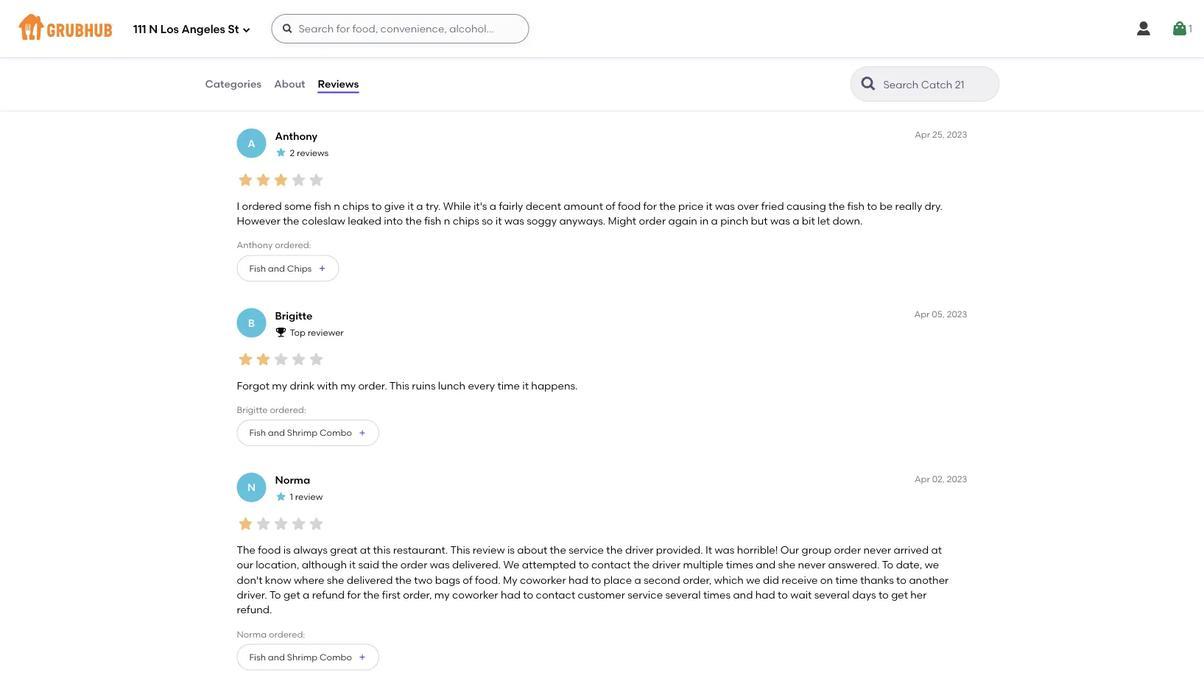 Task type: vqa. For each thing, say whether or not it's contained in the screenshot.
To to the right
yes



Task type: locate. For each thing, give the bounding box(es) containing it.
1 vertical spatial fish and shrimp combo
[[249, 652, 352, 663]]

ordered: down refund. on the left bottom
[[269, 629, 305, 640]]

time right every
[[497, 379, 520, 392]]

first
[[382, 589, 401, 601]]

this
[[389, 379, 409, 392], [450, 544, 470, 556]]

1 vertical spatial this
[[450, 544, 470, 556]]

try.
[[426, 200, 441, 212]]

fish and chips button for ordered
[[237, 255, 339, 282]]

1 fish and shrimp combo button from the top
[[237, 420, 379, 446]]

2 good from the left
[[295, 35, 324, 48]]

chips for good
[[287, 83, 312, 94]]

it
[[407, 200, 414, 212], [706, 200, 713, 212], [496, 215, 502, 227], [522, 379, 529, 392], [349, 559, 356, 571]]

fish and chips button
[[237, 76, 339, 102], [237, 255, 339, 282]]

the up attempted
[[550, 544, 566, 556]]

0 vertical spatial brigitte
[[275, 309, 313, 322]]

fish and shrimp combo button down brigitte ordered:
[[237, 420, 379, 446]]

it up in
[[706, 200, 713, 212]]

to down know
[[269, 589, 281, 601]]

0 horizontal spatial n
[[149, 23, 158, 36]]

plus icon image
[[318, 85, 326, 93], [318, 264, 326, 273], [358, 429, 367, 437], [358, 653, 367, 662]]

fish for brigitte
[[249, 428, 266, 438]]

she down "our"
[[778, 559, 795, 571]]

order up answered.
[[834, 544, 861, 556]]

amount
[[564, 200, 603, 212]]

pinch
[[720, 215, 748, 227]]

were
[[431, 35, 456, 48]]

111
[[133, 23, 146, 36]]

1 vertical spatial we
[[746, 574, 761, 586]]

this
[[373, 544, 391, 556]]

svg image
[[1135, 20, 1153, 38], [1171, 20, 1189, 38]]

fish
[[314, 200, 331, 212], [847, 200, 865, 212], [424, 215, 441, 227]]

fish and chips button down anthony ordered:
[[237, 255, 339, 282]]

and for i ordered some fish n chips to give it a try. while it's a fairly decent amount of food for the price it was over fried causing the fish to be really dry. however the coleslaw leaked into the fish n chips so it was soggy anyways. might order again in a pinch but was a bit let down.
[[268, 263, 285, 274]]

several down second
[[665, 589, 701, 601]]

0 horizontal spatial for
[[347, 589, 361, 601]]

get down know
[[283, 589, 300, 601]]

0 horizontal spatial get
[[283, 589, 300, 601]]

second
[[644, 574, 680, 586]]

for left price
[[643, 200, 657, 212]]

some
[[284, 200, 312, 212]]

my
[[272, 379, 287, 392], [340, 379, 356, 392], [434, 589, 450, 601]]

1 vertical spatial shrimp
[[287, 652, 317, 663]]

order inside the i ordered some fish n chips to give it a try. while it's a fairly decent amount of food for the price it was over fried causing the fish to be really dry. however the coleslaw leaked into the fish n chips so it was soggy anyways. might order again in a pinch but was a bit let down.
[[639, 215, 666, 227]]

the
[[659, 200, 676, 212], [829, 200, 845, 212], [283, 215, 299, 227], [405, 215, 422, 227], [550, 544, 566, 556], [606, 544, 623, 556], [382, 559, 398, 571], [633, 559, 650, 571], [395, 574, 412, 586], [363, 589, 380, 601]]

anthony for anthony ordered:
[[237, 240, 273, 251]]

apr 05, 2023
[[914, 309, 967, 320]]

0 horizontal spatial time
[[497, 379, 520, 392]]

ordered: for food
[[269, 629, 305, 640]]

food.
[[267, 35, 293, 48], [475, 574, 501, 586]]

1 vertical spatial she
[[327, 574, 344, 586]]

times up which
[[726, 559, 753, 571]]

1 horizontal spatial she
[[778, 559, 795, 571]]

better
[[458, 35, 489, 48]]

1 horizontal spatial good
[[295, 35, 324, 48]]

1 vertical spatial chips
[[453, 215, 479, 227]]

time
[[497, 379, 520, 392], [835, 574, 858, 586]]

chips left reviews button
[[287, 83, 312, 94]]

to down date, in the bottom right of the page
[[896, 574, 907, 586]]

anthony for anthony
[[275, 130, 318, 142]]

food
[[618, 200, 641, 212], [258, 544, 281, 556]]

combo down refund
[[320, 652, 352, 663]]

0 horizontal spatial norma
[[237, 629, 267, 640]]

1 vertical spatial time
[[835, 574, 858, 586]]

1 horizontal spatial review
[[473, 544, 505, 556]]

another
[[909, 574, 949, 586]]

1 horizontal spatial this
[[450, 544, 470, 556]]

never up answered.
[[864, 544, 891, 556]]

2023 right 02,
[[947, 474, 967, 484]]

had up customer
[[569, 574, 588, 586]]

ordered:
[[260, 60, 297, 71], [275, 240, 311, 251], [270, 404, 306, 415], [269, 629, 305, 640]]

fish for anthony
[[249, 263, 266, 274]]

1 vertical spatial fish and shrimp combo button
[[237, 644, 379, 671]]

said
[[358, 559, 379, 571]]

apr left the '25,' on the right top
[[915, 129, 930, 140]]

0 horizontal spatial food.
[[267, 35, 293, 48]]

fish
[[249, 83, 266, 94], [249, 263, 266, 274], [249, 428, 266, 438], [249, 652, 266, 663]]

2 fish and shrimp combo button from the top
[[237, 644, 379, 671]]

time inside 'the food is always great at this restaurant. this review is about the service the  driver provided. it was horrible!  our group order never arrived at our location, although it said the order was delivered. we attempted to contact the driver multiple times and she never answered.  to date, we don't know where she delivered the two bags of food. my coworker had to place a second order, which we did receive on time thanks to another driver.  to get a refund for the first order, my coworker had to  contact customer service several times and had to wait several days to get her refund.'
[[835, 574, 858, 586]]

really
[[895, 200, 922, 212]]

contact up place
[[591, 559, 631, 571]]

2023 for fried
[[947, 129, 967, 140]]

1 vertical spatial 2023
[[947, 309, 967, 320]]

brigitte for brigitte ordered:
[[237, 404, 268, 415]]

review up delivered.
[[473, 544, 505, 556]]

n left 1 review
[[247, 481, 256, 494]]

fish and shrimp combo
[[249, 428, 352, 438], [249, 652, 352, 663]]

leaked
[[348, 215, 381, 227]]

service down second
[[628, 589, 663, 601]]

plus icon image for brigitte
[[358, 429, 367, 437]]

brigitte for brigitte
[[275, 309, 313, 322]]

fish and chips down anthony ordered:
[[249, 263, 312, 274]]

1 horizontal spatial order
[[639, 215, 666, 227]]

1 fish and chips button from the top
[[237, 76, 339, 102]]

my right with
[[340, 379, 356, 392]]

fish and shrimp combo for the food is always great at this restaurant. this review is about the service the  driver provided. it was horrible!  our group order never arrived at our location, although it said the order was delivered. we attempted to contact the driver multiple times and she never answered.  to date, we don't know where she delivered the two bags of food. my coworker had to place a second order, which we did receive on time thanks to another driver.  to get a refund for the first order, my coworker had to  contact customer service several times and had to wait several days to get her refund.
[[249, 652, 352, 663]]

fish up down. in the top of the page
[[847, 200, 865, 212]]

1 horizontal spatial brigitte
[[275, 309, 313, 322]]

2023 right "05," on the right of the page
[[947, 309, 967, 320]]

1
[[1189, 22, 1192, 35], [290, 492, 293, 502]]

0 horizontal spatial 1
[[290, 492, 293, 502]]

of
[[606, 200, 616, 212], [463, 574, 473, 586]]

and down which
[[733, 589, 753, 601]]

norma up 1 review
[[275, 474, 310, 486]]

fish down anthony ordered:
[[249, 263, 266, 274]]

1 horizontal spatial several
[[814, 589, 850, 601]]

good left prices.
[[295, 35, 324, 48]]

of down delivered.
[[463, 574, 473, 586]]

0 vertical spatial fish and shrimp combo button
[[237, 420, 379, 446]]

1 vertical spatial fish and chips
[[249, 263, 312, 274]]

0 vertical spatial fish and chips
[[249, 83, 312, 94]]

1 inside button
[[1189, 22, 1192, 35]]

search icon image
[[860, 75, 878, 93]]

they
[[510, 35, 532, 48]]

order
[[639, 215, 666, 227], [834, 544, 861, 556], [400, 559, 427, 571]]

0 vertical spatial food
[[618, 200, 641, 212]]

reviews
[[297, 148, 329, 158]]

1 fish and chips from the top
[[249, 83, 312, 94]]

fairly
[[499, 200, 523, 212]]

had down did
[[755, 589, 775, 601]]

get left her
[[891, 589, 908, 601]]

4 fish from the top
[[249, 652, 266, 663]]

was down fried
[[770, 215, 790, 227]]

the down delivered
[[363, 589, 380, 601]]

n up coleslaw
[[334, 200, 340, 212]]

ordered: for my
[[270, 404, 306, 415]]

1 chips from the top
[[287, 83, 312, 94]]

1 horizontal spatial at
[[931, 544, 942, 556]]

review up always
[[295, 492, 323, 502]]

1 horizontal spatial for
[[643, 200, 657, 212]]

anthony ordered:
[[237, 240, 311, 251]]

2 fish and chips from the top
[[249, 263, 312, 274]]

2 chips from the top
[[287, 263, 312, 274]]

fish and shrimp combo down the norma ordered:
[[249, 652, 352, 663]]

this up delivered.
[[450, 544, 470, 556]]

1 fish and shrimp combo from the top
[[249, 428, 352, 438]]

2 horizontal spatial my
[[434, 589, 450, 601]]

fish up coleslaw
[[314, 200, 331, 212]]

causing
[[787, 200, 826, 212]]

0 vertical spatial of
[[606, 200, 616, 212]]

several
[[665, 589, 701, 601], [814, 589, 850, 601]]

had
[[569, 574, 588, 586], [501, 589, 521, 601], [755, 589, 775, 601]]

1 combo from the top
[[320, 428, 352, 438]]

1 vertical spatial brigitte
[[237, 404, 268, 415]]

0 horizontal spatial of
[[463, 574, 473, 586]]

categories
[[205, 78, 262, 90]]

1 horizontal spatial chips
[[453, 215, 479, 227]]

order, down the 'multiple'
[[683, 574, 712, 586]]

and down miles ordered:
[[268, 83, 285, 94]]

apr for at
[[915, 474, 930, 484]]

shrimp down the norma ordered:
[[287, 652, 317, 663]]

1 horizontal spatial to
[[882, 559, 894, 571]]

1 vertical spatial fish and chips button
[[237, 255, 339, 282]]

and down brigitte ordered:
[[268, 428, 285, 438]]

a left try.
[[416, 200, 423, 212]]

combo down with
[[320, 428, 352, 438]]

we left did
[[746, 574, 761, 586]]

1 vertical spatial 1
[[290, 492, 293, 502]]

we up another
[[925, 559, 939, 571]]

it right give
[[407, 200, 414, 212]]

0 horizontal spatial at
[[360, 544, 371, 556]]

with
[[317, 379, 338, 392]]

it left said
[[349, 559, 356, 571]]

she
[[778, 559, 795, 571], [327, 574, 344, 586]]

1 horizontal spatial get
[[891, 589, 908, 601]]

2023 right the '25,' on the right top
[[947, 129, 967, 140]]

apr left "05," on the right of the page
[[914, 309, 930, 320]]

0 vertical spatial apr
[[915, 129, 930, 140]]

several down on
[[814, 589, 850, 601]]

norma
[[275, 474, 310, 486], [237, 629, 267, 640]]

this left ruins
[[389, 379, 409, 392]]

0 vertical spatial service
[[569, 544, 604, 556]]

bags
[[435, 574, 460, 586]]

1 vertical spatial combo
[[320, 652, 352, 663]]

st
[[228, 23, 239, 36]]

0 vertical spatial norma
[[275, 474, 310, 486]]

forgot
[[237, 379, 270, 392]]

food. inside 'the food is always great at this restaurant. this review is about the service the  driver provided. it was horrible!  our group order never arrived at our location, although it said the order was delivered. we attempted to contact the driver multiple times and she never answered.  to date, we don't know where she delivered the two bags of food. my coworker had to place a second order, which we did receive on time thanks to another driver.  to get a refund for the first order, my coworker had to  contact customer service several times and had to wait several days to get her refund.'
[[475, 574, 501, 586]]

driver up place
[[625, 544, 654, 556]]

n right 111
[[149, 23, 158, 36]]

0 vertical spatial times
[[726, 559, 753, 571]]

1 vertical spatial of
[[463, 574, 473, 586]]

she up refund
[[327, 574, 344, 586]]

1 for 1 review
[[290, 492, 293, 502]]

apr for fried
[[915, 129, 930, 140]]

1 horizontal spatial food.
[[475, 574, 501, 586]]

food up might at the top of page
[[618, 200, 641, 212]]

to down thanks
[[879, 589, 889, 601]]

0 vertical spatial fish and chips button
[[237, 76, 339, 102]]

over
[[737, 200, 759, 212]]

3 fish from the top
[[249, 428, 266, 438]]

1 for 1
[[1189, 22, 1192, 35]]

1 horizontal spatial time
[[835, 574, 858, 586]]

1 at from the left
[[360, 544, 371, 556]]

0 vertical spatial combo
[[320, 428, 352, 438]]

2 fish from the top
[[249, 263, 266, 274]]

delivered
[[347, 574, 393, 586]]

2 svg image from the left
[[1171, 20, 1189, 38]]

chips for some
[[287, 263, 312, 274]]

svg image
[[282, 23, 293, 35], [242, 25, 251, 34]]

had down my
[[501, 589, 521, 601]]

coworker down attempted
[[520, 574, 566, 586]]

0 horizontal spatial svg image
[[242, 25, 251, 34]]

fish and chips down miles ordered:
[[249, 83, 312, 94]]

0 vertical spatial review
[[295, 492, 323, 502]]

2 fish and chips button from the top
[[237, 255, 339, 282]]

attempted
[[522, 559, 576, 571]]

times
[[726, 559, 753, 571], [703, 589, 731, 601]]

anthony up 2
[[275, 130, 318, 142]]

2 vertical spatial apr
[[915, 474, 930, 484]]

1 vertical spatial to
[[269, 589, 281, 601]]

angeles
[[182, 23, 225, 36]]

1 fish from the top
[[249, 83, 266, 94]]

1 vertical spatial food.
[[475, 574, 501, 586]]

0 horizontal spatial chips
[[343, 200, 369, 212]]

1 horizontal spatial order,
[[683, 574, 712, 586]]

2023 for at
[[947, 474, 967, 484]]

which
[[714, 574, 744, 586]]

top reviewer
[[290, 327, 344, 338]]

2023
[[947, 129, 967, 140], [947, 309, 967, 320], [947, 474, 967, 484]]

1 horizontal spatial is
[[507, 544, 515, 556]]

wish
[[361, 35, 385, 48]]

coworker down delivered.
[[452, 589, 498, 601]]

0 vertical spatial food.
[[267, 35, 293, 48]]

ordered: down coleslaw
[[275, 240, 311, 251]]

1 horizontal spatial norma
[[275, 474, 310, 486]]

ordered: up about at top left
[[260, 60, 297, 71]]

driver
[[625, 544, 654, 556], [652, 559, 681, 571]]

at right arrived
[[931, 544, 942, 556]]

1 horizontal spatial service
[[628, 589, 663, 601]]

fish and shrimp combo button for with
[[237, 420, 379, 446]]

0 horizontal spatial svg image
[[1135, 20, 1153, 38]]

the up down. in the top of the page
[[829, 200, 845, 212]]

for
[[643, 200, 657, 212], [347, 589, 361, 601]]

1 horizontal spatial svg image
[[1171, 20, 1189, 38]]

plus icon image for anthony
[[318, 264, 326, 273]]

svg image up miles ordered:
[[282, 23, 293, 35]]

0 vertical spatial shrimp
[[287, 428, 317, 438]]

is up location,
[[283, 544, 291, 556]]

a down where
[[303, 589, 310, 601]]

chips down while
[[453, 215, 479, 227]]

0 horizontal spatial we
[[746, 574, 761, 586]]

0 vertical spatial chips
[[343, 200, 369, 212]]

anthony
[[275, 130, 318, 142], [237, 240, 273, 251]]

1 horizontal spatial 1
[[1189, 22, 1192, 35]]

the
[[237, 544, 256, 556]]

2 combo from the top
[[320, 652, 352, 663]]

anthony down however
[[237, 240, 273, 251]]

a right in
[[711, 215, 718, 227]]

3 2023 from the top
[[947, 474, 967, 484]]

chips up 'leaked'
[[343, 200, 369, 212]]

plus icon image for norma
[[358, 653, 367, 662]]

1 several from the left
[[665, 589, 701, 601]]

0 horizontal spatial is
[[283, 544, 291, 556]]

into
[[384, 215, 403, 227]]

service up attempted
[[569, 544, 604, 556]]

2 fish and shrimp combo from the top
[[249, 652, 352, 663]]

0 vertical spatial fish and shrimp combo
[[249, 428, 352, 438]]

contact down attempted
[[536, 589, 575, 601]]

was right it
[[715, 544, 735, 556]]

2 is from the left
[[507, 544, 515, 556]]

1 vertical spatial coworker
[[452, 589, 498, 601]]

it's
[[474, 200, 487, 212]]

fish and shrimp combo down brigitte ordered:
[[249, 428, 352, 438]]

0 vertical spatial 1
[[1189, 22, 1192, 35]]

was down the fairly
[[504, 215, 524, 227]]

refund
[[312, 589, 345, 601]]

ordered: down "drink"
[[270, 404, 306, 415]]

apr
[[915, 129, 930, 140], [914, 309, 930, 320], [915, 474, 930, 484]]

fish and chips button down miles ordered:
[[237, 76, 339, 102]]

drink
[[290, 379, 315, 392]]

1 vertical spatial order,
[[403, 589, 432, 601]]

1 2023 from the top
[[947, 129, 967, 140]]

categories button
[[204, 57, 262, 110]]

1 vertical spatial anthony
[[237, 240, 273, 251]]

n inside navigation
[[149, 23, 158, 36]]

0 horizontal spatial order
[[400, 559, 427, 571]]

1 horizontal spatial n
[[247, 481, 256, 494]]

1 is from the left
[[283, 544, 291, 556]]

fish and chips
[[249, 83, 312, 94], [249, 263, 312, 274]]

for inside 'the food is always great at this restaurant. this review is about the service the  driver provided. it was horrible!  our group order never arrived at our location, although it said the order was delivered. we attempted to contact the driver multiple times and she never answered.  to date, we don't know where she delivered the two bags of food. my coworker had to place a second order, which we did receive on time thanks to another driver.  to get a refund for the first order, my coworker had to  contact customer service several times and had to wait several days to get her refund.'
[[347, 589, 361, 601]]

0 horizontal spatial brigitte
[[237, 404, 268, 415]]

Search Catch 21 search field
[[882, 77, 995, 91]]

fish down miles ordered:
[[249, 83, 266, 94]]

good
[[237, 35, 265, 48], [295, 35, 324, 48]]

2 shrimp from the top
[[287, 652, 317, 663]]

fish and shrimp combo button down the norma ordered:
[[237, 644, 379, 671]]

0 vertical spatial 2023
[[947, 129, 967, 140]]

it
[[706, 544, 712, 556]]

2 vertical spatial 2023
[[947, 474, 967, 484]]

0 horizontal spatial coworker
[[452, 589, 498, 601]]

0 vertical spatial for
[[643, 200, 657, 212]]

food inside the i ordered some fish n chips to give it a try. while it's a fairly decent amount of food for the price it was over fried causing the fish to be really dry. however the coleslaw leaked into the fish n chips so it was soggy anyways. might order again in a pinch but was a bit let down.
[[618, 200, 641, 212]]

contact
[[591, 559, 631, 571], [536, 589, 575, 601]]

star icon image
[[254, 7, 272, 24], [272, 7, 290, 24], [290, 7, 307, 24], [307, 7, 325, 24], [275, 147, 287, 158], [237, 171, 254, 189], [254, 171, 272, 189], [272, 171, 290, 189], [290, 171, 307, 189], [307, 171, 325, 189], [237, 351, 254, 368], [254, 351, 272, 368], [272, 351, 290, 368], [290, 351, 307, 368], [307, 351, 325, 368], [275, 491, 287, 503], [237, 515, 254, 533], [254, 515, 272, 533], [272, 515, 290, 533], [290, 515, 307, 533], [307, 515, 325, 533]]

like
[[491, 35, 508, 48]]

main navigation navigation
[[0, 0, 1204, 57]]

0 vertical spatial chips
[[287, 83, 312, 94]]

order down restaurant.
[[400, 559, 427, 571]]

food up location,
[[258, 544, 281, 556]]

reviews button
[[317, 57, 360, 110]]

0 vertical spatial coworker
[[520, 574, 566, 586]]

the up the first
[[395, 574, 412, 586]]

1 shrimp from the top
[[287, 428, 317, 438]]

customer
[[578, 589, 625, 601]]

1 vertical spatial never
[[798, 559, 826, 571]]

my left "drink"
[[272, 379, 287, 392]]

25,
[[932, 129, 945, 140]]

0 horizontal spatial contact
[[536, 589, 575, 601]]

was
[[715, 200, 735, 212], [504, 215, 524, 227], [770, 215, 790, 227], [715, 544, 735, 556], [430, 559, 450, 571]]

order, down two
[[403, 589, 432, 601]]

combo
[[320, 428, 352, 438], [320, 652, 352, 663]]

1 vertical spatial n
[[444, 215, 450, 227]]



Task type: describe. For each thing, give the bounding box(es) containing it.
shrimp for the food is always great at this restaurant. this review is about the service the  driver provided. it was horrible!  our group order never arrived at our location, although it said the order was delivered. we attempted to contact the driver multiple times and she never answered.  to date, we don't know where she delivered the two bags of food. my coworker had to place a second order, which we did receive on time thanks to another driver.  to get a refund for the first order, my coworker had to  contact customer service several times and had to wait several days to get her refund.
[[287, 652, 317, 663]]

1 horizontal spatial n
[[444, 215, 450, 227]]

1 vertical spatial service
[[628, 589, 663, 601]]

again
[[668, 215, 697, 227]]

02,
[[932, 474, 945, 484]]

to left give
[[372, 200, 382, 212]]

0 vertical spatial driver
[[625, 544, 654, 556]]

it right so
[[496, 215, 502, 227]]

give
[[384, 200, 405, 212]]

0 horizontal spatial review
[[295, 492, 323, 502]]

2 horizontal spatial had
[[755, 589, 775, 601]]

fish and shrimp combo for forgot my drink with my order. this ruins lunch every time it happens.
[[249, 428, 352, 438]]

2 several from the left
[[814, 589, 850, 601]]

don't
[[237, 574, 263, 586]]

to left be.
[[561, 35, 571, 48]]

0 horizontal spatial fish
[[314, 200, 331, 212]]

111 n los angeles st
[[133, 23, 239, 36]]

of inside the i ordered some fish n chips to give it a try. while it's a fairly decent amount of food for the price it was over fried causing the fish to be really dry. however the coleslaw leaked into the fish n chips so it was soggy anyways. might order again in a pinch but was a bit let down.
[[606, 200, 616, 212]]

know
[[265, 574, 291, 586]]

ruins
[[412, 379, 436, 392]]

1 horizontal spatial we
[[925, 559, 939, 571]]

so
[[482, 215, 493, 227]]

but
[[751, 215, 768, 227]]

fish and chips for ordered
[[249, 263, 312, 274]]

and for good food. good prices. wish portions were better like they used to be.
[[268, 83, 285, 94]]

apr 02, 2023
[[915, 474, 967, 484]]

ordered
[[242, 200, 282, 212]]

0 horizontal spatial n
[[334, 200, 340, 212]]

was up pinch
[[715, 200, 735, 212]]

apr 25, 2023
[[915, 129, 967, 140]]

location,
[[256, 559, 299, 571]]

2 horizontal spatial order
[[834, 544, 861, 556]]

1 horizontal spatial svg image
[[282, 23, 293, 35]]

0 vertical spatial she
[[778, 559, 795, 571]]

the down some
[[283, 215, 299, 227]]

our
[[237, 559, 253, 571]]

0 vertical spatial contact
[[591, 559, 631, 571]]

to down attempted
[[523, 589, 533, 601]]

2 reviews
[[290, 148, 329, 158]]

price
[[678, 200, 704, 212]]

to left wait
[[778, 589, 788, 601]]

driver.
[[237, 589, 267, 601]]

delivered.
[[452, 559, 501, 571]]

a right it's
[[490, 200, 496, 212]]

1 get from the left
[[283, 589, 300, 601]]

to left be
[[867, 200, 877, 212]]

about
[[517, 544, 547, 556]]

of inside 'the food is always great at this restaurant. this review is about the service the  driver provided. it was horrible!  our group order never arrived at our location, although it said the order was delivered. we attempted to contact the driver multiple times and she never answered.  to date, we don't know where she delivered the two bags of food. my coworker had to place a second order, which we did receive on time thanks to another driver.  to get a refund for the first order, my coworker had to  contact customer service several times and had to wait several days to get her refund.'
[[463, 574, 473, 586]]

to up customer
[[591, 574, 601, 586]]

1 good from the left
[[237, 35, 265, 48]]

group
[[802, 544, 832, 556]]

fried
[[761, 200, 784, 212]]

the right into
[[405, 215, 422, 227]]

2 get from the left
[[891, 589, 908, 601]]

0 horizontal spatial order,
[[403, 589, 432, 601]]

fish for norma
[[249, 652, 266, 663]]

fish and shrimp combo button for always
[[237, 644, 379, 671]]

be.
[[574, 35, 589, 48]]

where
[[294, 574, 324, 586]]

1 horizontal spatial never
[[864, 544, 891, 556]]

the down 'this'
[[382, 559, 398, 571]]

restaurant.
[[393, 544, 448, 556]]

coleslaw
[[302, 215, 345, 227]]

review inside 'the food is always great at this restaurant. this review is about the service the  driver provided. it was horrible!  our group order never arrived at our location, although it said the order was delivered. we attempted to contact the driver multiple times and she never answered.  to date, we don't know where she delivered the two bags of food. my coworker had to place a second order, which we did receive on time thanks to another driver.  to get a refund for the first order, my coworker had to  contact customer service several times and had to wait several days to get her refund.'
[[473, 544, 505, 556]]

b
[[248, 317, 255, 329]]

it left happens.
[[522, 379, 529, 392]]

to right attempted
[[579, 559, 589, 571]]

0 vertical spatial time
[[497, 379, 520, 392]]

a right place
[[634, 574, 641, 586]]

combo for my
[[320, 428, 352, 438]]

miles ordered:
[[237, 60, 297, 71]]

days
[[852, 589, 876, 601]]

2 2023 from the top
[[947, 309, 967, 320]]

miles
[[237, 60, 258, 71]]

date,
[[896, 559, 922, 571]]

this inside 'the food is always great at this restaurant. this review is about the service the  driver provided. it was horrible!  our group order never arrived at our location, although it said the order was delivered. we attempted to contact the driver multiple times and she never answered.  to date, we don't know where she delivered the two bags of food. my coworker had to place a second order, which we did receive on time thanks to another driver.  to get a refund for the first order, my coworker had to  contact customer service several times and had to wait several days to get her refund.'
[[450, 544, 470, 556]]

her
[[911, 589, 927, 601]]

down.
[[833, 215, 863, 227]]

thanks
[[860, 574, 894, 586]]

shrimp for forgot my drink with my order. this ruins lunch every time it happens.
[[287, 428, 317, 438]]

2 vertical spatial order
[[400, 559, 427, 571]]

soggy
[[527, 215, 557, 227]]

for inside the i ordered some fish n chips to give it a try. while it's a fairly decent amount of food for the price it was over fried causing the fish to be really dry. however the coleslaw leaked into the fish n chips so it was soggy anyways. might order again in a pinch but was a bit let down.
[[643, 200, 657, 212]]

ordered: for ordered
[[275, 240, 311, 251]]

1 svg image from the left
[[1135, 20, 1153, 38]]

1 review
[[290, 492, 323, 502]]

top
[[290, 327, 306, 338]]

norma ordered:
[[237, 629, 305, 640]]

reviewer
[[308, 327, 344, 338]]

1 horizontal spatial my
[[340, 379, 356, 392]]

los
[[160, 23, 179, 36]]

bit
[[802, 215, 815, 227]]

was up bags
[[430, 559, 450, 571]]

my inside 'the food is always great at this restaurant. this review is about the service the  driver provided. it was horrible!  our group order never arrived at our location, although it said the order was delivered. we attempted to contact the driver multiple times and she never answered.  to date, we don't know where she delivered the two bags of food. my coworker had to place a second order, which we did receive on time thanks to another driver.  to get a refund for the first order, my coworker had to  contact customer service several times and had to wait several days to get her refund.'
[[434, 589, 450, 601]]

and for forgot my drink with my order. this ruins lunch every time it happens.
[[268, 428, 285, 438]]

1 vertical spatial apr
[[914, 309, 930, 320]]

the up place
[[606, 544, 623, 556]]

let
[[818, 215, 830, 227]]

0 horizontal spatial service
[[569, 544, 604, 556]]

it inside 'the food is always great at this restaurant. this review is about the service the  driver provided. it was horrible!  our group order never arrived at our location, although it said the order was delivered. we attempted to contact the driver multiple times and she never answered.  to date, we don't know where she delivered the two bags of food. my coworker had to place a second order, which we did receive on time thanks to another driver.  to get a refund for the first order, my coworker had to  contact customer service several times and had to wait several days to get her refund.'
[[349, 559, 356, 571]]

decent
[[526, 200, 561, 212]]

food inside 'the food is always great at this restaurant. this review is about the service the  driver provided. it was horrible!  our group order never arrived at our location, although it said the order was delivered. we attempted to contact the driver multiple times and she never answered.  to date, we don't know where she delivered the two bags of food. my coworker had to place a second order, which we did receive on time thanks to another driver.  to get a refund for the first order, my coworker had to  contact customer service several times and had to wait several days to get her refund.'
[[258, 544, 281, 556]]

wait
[[791, 589, 812, 601]]

ordered: for food.
[[260, 60, 297, 71]]

2
[[290, 148, 295, 158]]

and for the food is always great at this restaurant. this review is about the service the  driver provided. it was horrible!  our group order never arrived at our location, although it said the order was delivered. we attempted to contact the driver multiple times and she never answered.  to date, we don't know where she delivered the two bags of food. my coworker had to place a second order, which we did receive on time thanks to another driver.  to get a refund for the first order, my coworker had to  contact customer service several times and had to wait several days to get her refund.
[[268, 652, 285, 663]]

2 horizontal spatial fish
[[847, 200, 865, 212]]

dry.
[[925, 200, 943, 212]]

portions
[[388, 35, 429, 48]]

trophy icon image
[[275, 326, 287, 338]]

forgot my drink with my order. this ruins lunch every time it happens.
[[237, 379, 578, 392]]

my
[[503, 574, 517, 586]]

0 horizontal spatial had
[[501, 589, 521, 601]]

0 vertical spatial order,
[[683, 574, 712, 586]]

fish and chips button for food.
[[237, 76, 339, 102]]

1 horizontal spatial had
[[569, 574, 588, 586]]

good food. good prices. wish portions were better like they used to be.
[[237, 35, 589, 48]]

the up again
[[659, 200, 676, 212]]

0 horizontal spatial my
[[272, 379, 287, 392]]

combo for great
[[320, 652, 352, 663]]

be
[[880, 200, 893, 212]]

brigitte ordered:
[[237, 404, 306, 415]]

about
[[274, 78, 305, 90]]

might
[[608, 215, 636, 227]]

our
[[781, 544, 799, 556]]

arrived
[[894, 544, 929, 556]]

0 horizontal spatial this
[[389, 379, 409, 392]]

the food is always great at this restaurant. this review is about the service the  driver provided. it was horrible!  our group order never arrived at our location, although it said the order was delivered. we attempted to contact the driver multiple times and she never answered.  to date, we don't know where she delivered the two bags of food. my coworker had to place a second order, which we did receive on time thanks to another driver.  to get a refund for the first order, my coworker had to  contact customer service several times and had to wait several days to get her refund.
[[237, 544, 949, 616]]

reviews
[[318, 78, 359, 90]]

horrible!
[[737, 544, 778, 556]]

used
[[534, 35, 558, 48]]

lunch
[[438, 379, 466, 392]]

0 vertical spatial to
[[882, 559, 894, 571]]

norma for norma ordered:
[[237, 629, 267, 640]]

did
[[763, 574, 779, 586]]

fish and chips for food.
[[249, 83, 312, 94]]

1 vertical spatial times
[[703, 589, 731, 601]]

0 horizontal spatial never
[[798, 559, 826, 571]]

we
[[503, 559, 520, 571]]

however
[[237, 215, 281, 227]]

answered.
[[828, 559, 880, 571]]

0 horizontal spatial she
[[327, 574, 344, 586]]

and up did
[[756, 559, 776, 571]]

1 horizontal spatial fish
[[424, 215, 441, 227]]

1 vertical spatial driver
[[652, 559, 681, 571]]

norma for norma
[[275, 474, 310, 486]]

a left bit
[[793, 215, 799, 227]]

svg image inside 1 button
[[1171, 20, 1189, 38]]

i ordered some fish n chips to give it a try. while it's a fairly decent amount of food for the price it was over fried causing the fish to be really dry. however the coleslaw leaked into the fish n chips so it was soggy anyways. might order again in a pinch but was a bit let down.
[[237, 200, 943, 227]]

2 at from the left
[[931, 544, 942, 556]]

place
[[604, 574, 632, 586]]

Search for food, convenience, alcohol... search field
[[271, 14, 529, 43]]

refund.
[[237, 604, 272, 616]]

while
[[443, 200, 471, 212]]

the up second
[[633, 559, 650, 571]]

a
[[248, 137, 255, 150]]

order.
[[358, 379, 387, 392]]



